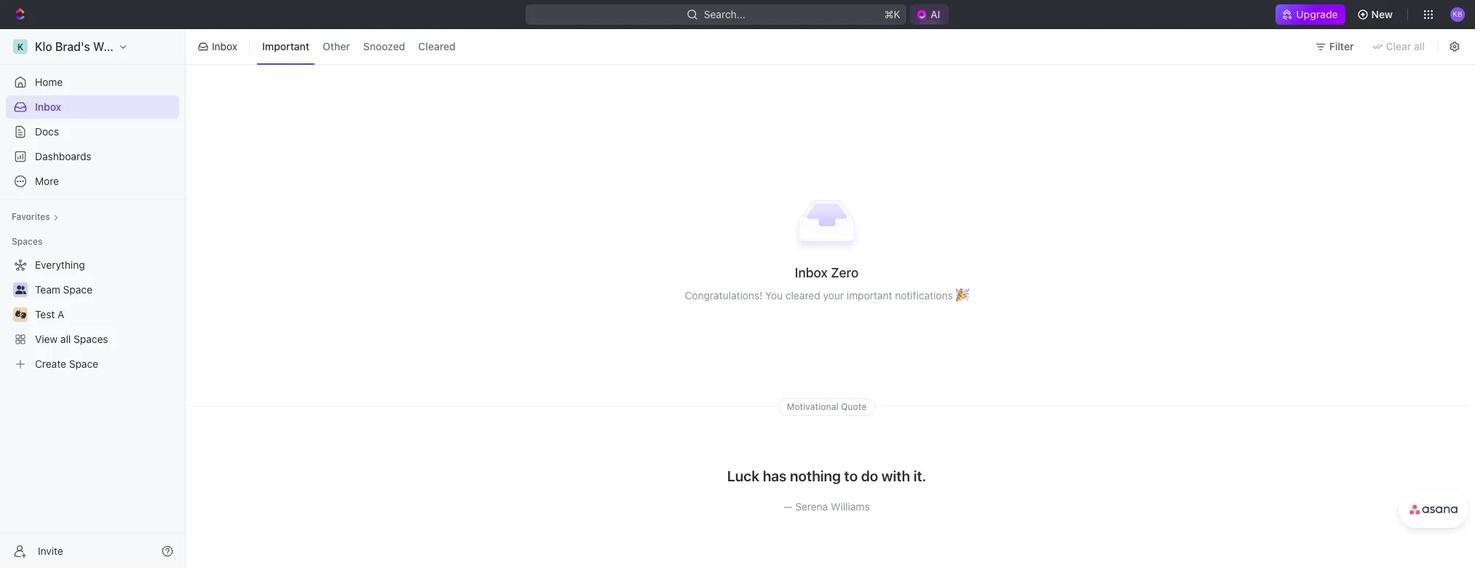 Task type: vqa. For each thing, say whether or not it's contained in the screenshot.
Clear all
yes



Task type: locate. For each thing, give the bounding box(es) containing it.
brad's
[[55, 40, 90, 53]]

test
[[35, 308, 55, 321]]

filter button
[[1310, 35, 1363, 58]]

motivational quote
[[787, 401, 867, 412]]

0 vertical spatial inbox
[[212, 40, 238, 52]]

favorites button
[[6, 208, 65, 226]]

dashboards
[[35, 150, 91, 162]]

1 vertical spatial space
[[69, 358, 98, 370]]

—
[[784, 500, 793, 513]]

team space
[[35, 283, 92, 296]]

1 horizontal spatial spaces
[[74, 333, 108, 345]]

snoozed button
[[358, 35, 410, 58]]

all right view
[[60, 333, 71, 345]]

kb button
[[1447, 3, 1470, 26]]

filter
[[1330, 40, 1355, 52]]

tree
[[6, 253, 179, 376]]

important
[[262, 40, 310, 53]]

tree containing everything
[[6, 253, 179, 376]]

space
[[63, 283, 92, 296], [69, 358, 98, 370]]

— serena williams
[[784, 500, 870, 513]]

0 horizontal spatial inbox
[[35, 101, 61, 113]]

🎉
[[956, 289, 969, 301]]

all
[[1415, 40, 1426, 52], [60, 333, 71, 345]]

docs link
[[6, 120, 179, 144]]

1 horizontal spatial inbox
[[212, 40, 238, 52]]

inbox down home
[[35, 101, 61, 113]]

inbox up the cleared
[[795, 265, 828, 280]]

motivational
[[787, 401, 839, 412]]

tab list
[[254, 26, 464, 67]]

sidebar navigation
[[0, 29, 189, 568]]

important
[[847, 289, 893, 301]]

0 vertical spatial all
[[1415, 40, 1426, 52]]

space down everything "link"
[[63, 283, 92, 296]]

0 horizontal spatial all
[[60, 333, 71, 345]]

zero
[[831, 265, 859, 280]]

team
[[35, 283, 60, 296]]

0 vertical spatial spaces
[[12, 236, 43, 247]]

2 vertical spatial inbox
[[795, 265, 828, 280]]

other
[[323, 40, 350, 53]]

all for view
[[60, 333, 71, 345]]

view
[[35, 333, 58, 345]]

spaces up create space link
[[74, 333, 108, 345]]

inbox
[[212, 40, 238, 52], [35, 101, 61, 113], [795, 265, 828, 280]]

1 vertical spatial all
[[60, 333, 71, 345]]

spaces
[[12, 236, 43, 247], [74, 333, 108, 345]]

to
[[845, 468, 858, 484]]

invite
[[38, 545, 63, 557]]

klo
[[35, 40, 52, 53]]

create space
[[35, 358, 98, 370]]

clear all
[[1387, 40, 1426, 52]]

1 vertical spatial spaces
[[74, 333, 108, 345]]

upgrade link
[[1276, 4, 1346, 25]]

tree inside sidebar navigation
[[6, 253, 179, 376]]

inbox left important
[[212, 40, 238, 52]]

notifications
[[895, 289, 953, 301]]

inbox inside sidebar navigation
[[35, 101, 61, 113]]

1 vertical spatial inbox
[[35, 101, 61, 113]]

space down view all spaces "link"
[[69, 358, 98, 370]]

klo brad's workspace, , element
[[13, 39, 28, 54]]

space for create space
[[69, 358, 98, 370]]

klo brad's workspace
[[35, 40, 154, 53]]

0 vertical spatial space
[[63, 283, 92, 296]]

⌘k
[[885, 8, 901, 20]]

spaces down 'favorites' in the left of the page
[[12, 236, 43, 247]]

new
[[1372, 8, 1394, 20]]

inbox link
[[6, 95, 179, 119]]

with
[[882, 468, 911, 484]]

space for team space
[[63, 283, 92, 296]]

you
[[766, 289, 783, 301]]

all for clear
[[1415, 40, 1426, 52]]

create space link
[[6, 353, 176, 376]]

all inside "link"
[[60, 333, 71, 345]]

2 horizontal spatial inbox
[[795, 265, 828, 280]]

cleared
[[786, 289, 821, 301]]

do
[[862, 468, 879, 484]]

1 horizontal spatial all
[[1415, 40, 1426, 52]]

clear all button
[[1366, 35, 1434, 58]]

all inside button
[[1415, 40, 1426, 52]]

0 horizontal spatial spaces
[[12, 236, 43, 247]]

all right clear
[[1415, 40, 1426, 52]]

it.
[[914, 468, 927, 484]]

ai
[[931, 8, 941, 20]]

team space link
[[35, 278, 176, 302]]

view all spaces link
[[6, 328, 176, 351]]

test a
[[35, 308, 64, 321]]



Task type: describe. For each thing, give the bounding box(es) containing it.
your
[[824, 289, 844, 301]]

inbox zero
[[795, 265, 859, 280]]

luck
[[728, 468, 760, 484]]

congratulations!
[[685, 289, 763, 301]]

test a link
[[35, 303, 176, 326]]

congratulations! you cleared your important notifications 🎉
[[685, 289, 969, 301]]

favorites
[[12, 211, 50, 222]]

everything link
[[6, 253, 176, 277]]

clear
[[1387, 40, 1412, 52]]

ai button
[[911, 4, 950, 25]]

spaces inside "link"
[[74, 333, 108, 345]]

other button
[[318, 35, 355, 58]]

more button
[[6, 170, 179, 193]]

tab list containing important
[[254, 26, 464, 67]]

hands asl interpreting image
[[15, 310, 26, 319]]

has
[[763, 468, 787, 484]]

new button
[[1352, 3, 1402, 26]]

workspace
[[93, 40, 154, 53]]

a
[[58, 308, 64, 321]]

more
[[35, 175, 59, 187]]

snoozed
[[363, 40, 405, 53]]

docs
[[35, 125, 59, 138]]

user group image
[[15, 286, 26, 294]]

search...
[[705, 8, 746, 20]]

luck has nothing to do with it.
[[728, 468, 927, 484]]

view all spaces
[[35, 333, 108, 345]]

nothing
[[790, 468, 841, 484]]

create
[[35, 358, 66, 370]]

home link
[[6, 71, 179, 94]]

williams
[[831, 500, 870, 513]]

kb
[[1453, 10, 1463, 18]]

serena
[[796, 500, 828, 513]]

cleared button
[[413, 35, 461, 58]]

upgrade
[[1297, 8, 1339, 20]]

cleared
[[418, 40, 456, 53]]

quote
[[841, 401, 867, 412]]

k
[[17, 41, 23, 52]]

dashboards link
[[6, 145, 179, 168]]

home
[[35, 76, 63, 88]]

everything
[[35, 259, 85, 271]]

important button
[[257, 35, 315, 58]]



